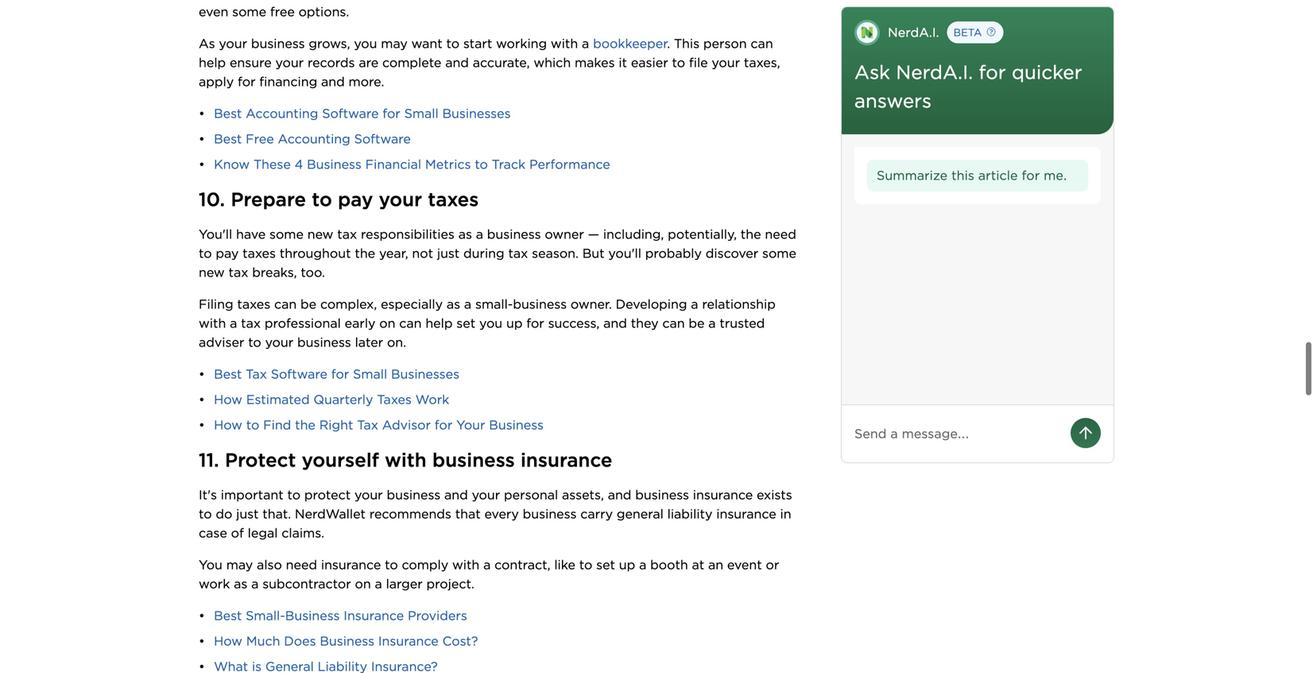Task type: vqa. For each thing, say whether or not it's contained in the screenshot.
Credit cards
no



Task type: locate. For each thing, give the bounding box(es) containing it.
how
[[214, 392, 242, 408], [214, 417, 242, 433], [214, 634, 242, 649]]

with down advisor
[[385, 449, 427, 472]]

1 vertical spatial on
[[355, 576, 371, 592]]

file
[[689, 55, 708, 70]]

just right the not
[[437, 246, 460, 261]]

know
[[214, 157, 250, 172]]

how left much
[[214, 634, 242, 649]]

0 vertical spatial help
[[199, 55, 226, 70]]

0 vertical spatial software
[[322, 106, 379, 121]]

owner.
[[571, 297, 612, 312]]

just
[[437, 246, 460, 261], [236, 507, 259, 522]]

taxes inside filing taxes can be complex, especially as a small-business owner. developing a relationship with a tax professional early on can help set you up for success, and they can be a trusted adviser to your business later on.
[[237, 297, 270, 312]]

help
[[199, 55, 226, 70], [426, 316, 453, 331]]

just inside you'll have some new tax responsibilities as a business owner — including, potentially, the need to pay taxes throughout the year, not just during tax season. but you'll probably discover some new tax breaks, too.
[[437, 246, 460, 261]]

0 vertical spatial as
[[458, 227, 472, 242]]

1 horizontal spatial set
[[596, 557, 615, 573]]

0 vertical spatial some
[[270, 227, 304, 242]]

nerda.i.
[[888, 25, 939, 40], [896, 61, 973, 84]]

for up quarterly
[[331, 367, 349, 382]]

as
[[199, 36, 215, 51]]

how up the 11.
[[214, 417, 242, 433]]

taxes right filing
[[237, 297, 270, 312]]

0 vertical spatial set
[[457, 316, 476, 331]]

and left they at the top of the page
[[604, 316, 627, 331]]

especially
[[381, 297, 443, 312]]

0 vertical spatial on
[[379, 316, 396, 331]]

to right 'prepare'
[[312, 188, 332, 211]]

comply
[[402, 557, 449, 573]]

nerda.i. up answers
[[896, 61, 973, 84]]

or
[[766, 557, 779, 573]]

want
[[412, 36, 443, 51]]

businesses down . this person can help ensure your records are complete and accurate, which makes it easier to file your taxes, apply for financing and more.
[[442, 106, 511, 121]]

1 vertical spatial businesses
[[391, 367, 460, 382]]

recommends
[[370, 507, 452, 522]]

Message Entry text field
[[855, 425, 1058, 444]]

to left start
[[446, 36, 460, 51]]

1 vertical spatial new
[[199, 265, 225, 280]]

1 vertical spatial insurance
[[378, 634, 439, 649]]

on.
[[387, 335, 406, 350]]

business down professional on the top left of the page
[[297, 335, 351, 350]]

0 horizontal spatial may
[[226, 557, 253, 573]]

0 vertical spatial new
[[307, 227, 333, 242]]

0 horizontal spatial pay
[[216, 246, 239, 261]]

new up filing
[[199, 265, 225, 280]]

on inside the you may also need insurance to comply with a contract, like to set up a booth at an event or work as a subcontractor on a larger project.
[[355, 576, 371, 592]]

pay down you'll
[[216, 246, 239, 261]]

1 vertical spatial just
[[236, 507, 259, 522]]

pay down financial
[[338, 188, 373, 211]]

like
[[554, 557, 576, 573]]

0 vertical spatial pay
[[338, 188, 373, 211]]

a right developing
[[691, 297, 698, 312]]

summarize this article for me. button
[[867, 160, 1088, 192]]

complex,
[[320, 297, 377, 312]]

can right they at the top of the page
[[663, 316, 685, 331]]

3 best from the top
[[214, 367, 242, 382]]

every
[[485, 507, 519, 522]]

2 vertical spatial as
[[234, 576, 248, 592]]

taxes down have
[[243, 246, 276, 261]]

business up the during
[[487, 227, 541, 242]]

can inside . this person can help ensure your records are complete and accurate, which makes it easier to file your taxes, apply for financing and more.
[[751, 36, 773, 51]]

software for taxes
[[271, 367, 328, 382]]

a left the contract,
[[483, 557, 491, 573]]

2 vertical spatial how
[[214, 634, 242, 649]]

1 horizontal spatial need
[[765, 227, 796, 242]]

contract,
[[495, 557, 551, 573]]

10. prepare to pay your taxes
[[199, 188, 479, 211]]

0 horizontal spatial you
[[354, 36, 377, 51]]

article
[[979, 168, 1018, 183]]

0 horizontal spatial small
[[353, 367, 387, 382]]

you up the are
[[354, 36, 377, 51]]

software
[[322, 106, 379, 121], [354, 131, 411, 147], [271, 367, 328, 382]]

on up on.
[[379, 316, 396, 331]]

0 vertical spatial taxes
[[428, 188, 479, 211]]

providers
[[408, 608, 467, 624]]

the up discover
[[741, 227, 761, 242]]

tax right the during
[[508, 246, 528, 261]]

1 vertical spatial pay
[[216, 246, 239, 261]]

an
[[708, 557, 724, 573]]

financial
[[365, 157, 421, 172]]

1 horizontal spatial on
[[379, 316, 396, 331]]

tax
[[337, 227, 357, 242], [508, 246, 528, 261], [229, 265, 248, 280], [241, 316, 261, 331]]

more information about beta image
[[948, 19, 1006, 45]]

for down more information about beta image
[[979, 61, 1006, 84]]

2 how from the top
[[214, 417, 242, 433]]

0 horizontal spatial just
[[236, 507, 259, 522]]

some up throughout
[[270, 227, 304, 242]]

businesses up work
[[391, 367, 460, 382]]

can
[[751, 36, 773, 51], [274, 297, 297, 312], [399, 316, 422, 331], [663, 316, 685, 331]]

up
[[506, 316, 523, 331], [619, 557, 635, 573]]

1 horizontal spatial the
[[355, 246, 375, 261]]

your right protect
[[355, 487, 383, 503]]

. this person can help ensure your records are complete and accurate, which makes it easier to file your taxes, apply for financing and more.
[[199, 36, 784, 90]]

2 vertical spatial software
[[271, 367, 328, 382]]

small for taxes
[[353, 367, 387, 382]]

set down small-
[[457, 316, 476, 331]]

0 vertical spatial insurance
[[344, 608, 404, 624]]

be left the trusted
[[689, 316, 705, 331]]

tax up estimated
[[246, 367, 267, 382]]

1 horizontal spatial up
[[619, 557, 635, 573]]

to left do
[[199, 507, 212, 522]]

help down "especially"
[[426, 316, 453, 331]]

you inside filing taxes can be complex, especially as a small-business owner. developing a relationship with a tax professional early on can help set you up for success, and they can be a trusted adviser to your business later on.
[[479, 316, 503, 331]]

some
[[270, 227, 304, 242], [762, 246, 797, 261]]

ask
[[855, 61, 890, 84]]

to down you'll
[[199, 246, 212, 261]]

0 horizontal spatial new
[[199, 265, 225, 280]]

insurance down providers
[[378, 634, 439, 649]]

0 vertical spatial the
[[741, 227, 761, 242]]

your
[[456, 417, 485, 433]]

to right adviser
[[248, 335, 261, 350]]

software up financial
[[354, 131, 411, 147]]

business
[[251, 36, 305, 51], [487, 227, 541, 242], [513, 297, 567, 312], [297, 335, 351, 350], [433, 449, 515, 472], [387, 487, 441, 503], [635, 487, 689, 503], [523, 507, 577, 522]]

insurance up how much does business insurance cost? link
[[344, 608, 404, 624]]

0 vertical spatial just
[[437, 246, 460, 261]]

for left me.
[[1022, 168, 1040, 183]]

need
[[765, 227, 796, 242], [286, 557, 317, 573]]

prepare
[[231, 188, 306, 211]]

1 horizontal spatial small
[[404, 106, 439, 121]]

as inside the you may also need insurance to comply with a contract, like to set up a booth at an event or work as a subcontractor on a larger project.
[[234, 576, 248, 592]]

0 horizontal spatial up
[[506, 316, 523, 331]]

as
[[458, 227, 472, 242], [447, 297, 460, 312], [234, 576, 248, 592]]

general
[[617, 507, 664, 522]]

11.
[[199, 449, 219, 472]]

1 vertical spatial taxes
[[243, 246, 276, 261]]

help up apply
[[199, 55, 226, 70]]

to
[[446, 36, 460, 51], [672, 55, 685, 70], [475, 157, 488, 172], [312, 188, 332, 211], [199, 246, 212, 261], [248, 335, 261, 350], [246, 417, 259, 433], [287, 487, 301, 503], [199, 507, 212, 522], [385, 557, 398, 573], [579, 557, 593, 573]]

best
[[214, 106, 242, 121], [214, 131, 242, 147], [214, 367, 242, 382], [214, 608, 242, 624]]

1 vertical spatial may
[[226, 557, 253, 573]]

1 vertical spatial the
[[355, 246, 375, 261]]

free
[[246, 131, 274, 147]]

2 vertical spatial taxes
[[237, 297, 270, 312]]

summarize
[[877, 168, 948, 183]]

pay
[[338, 188, 373, 211], [216, 246, 239, 261]]

as up the during
[[458, 227, 472, 242]]

best up know
[[214, 131, 242, 147]]

with down filing
[[199, 316, 226, 331]]

liability
[[668, 507, 713, 522]]

and down records
[[321, 74, 345, 90]]

small-
[[246, 608, 285, 624]]

the right find
[[295, 417, 316, 433]]

with inside the you may also need insurance to comply with a contract, like to set up a booth at an event or work as a subcontractor on a larger project.
[[452, 557, 480, 573]]

0 horizontal spatial set
[[457, 316, 476, 331]]

0 vertical spatial how
[[214, 392, 242, 408]]

business up the success,
[[513, 297, 567, 312]]

1 horizontal spatial you
[[479, 316, 503, 331]]

a left the larger
[[375, 576, 382, 592]]

for inside filing taxes can be complex, especially as a small-business owner. developing a relationship with a tax professional early on can help set you up for success, and they can be a trusted adviser to your business later on.
[[527, 316, 544, 331]]

need up subcontractor
[[286, 557, 317, 573]]

do
[[216, 507, 232, 522]]

0 vertical spatial accounting
[[246, 106, 318, 121]]

small up 'know these 4 business financial metrics to track performance' link
[[404, 106, 439, 121]]

tax inside filing taxes can be complex, especially as a small-business owner. developing a relationship with a tax professional early on can help set you up for success, and they can be a trusted adviser to your business later on.
[[241, 316, 261, 331]]

just down important at bottom left
[[236, 507, 259, 522]]

0 vertical spatial tax
[[246, 367, 267, 382]]

small-
[[475, 297, 513, 312]]

you'll
[[199, 227, 232, 242]]

as inside you'll have some new tax responsibilities as a business owner — including, potentially, the need to pay taxes throughout the year, not just during tax season. but you'll probably discover some new tax breaks, too.
[[458, 227, 472, 242]]

set inside filing taxes can be complex, especially as a small-business owner. developing a relationship with a tax professional early on can help set you up for success, and they can be a trusted adviser to your business later on.
[[457, 316, 476, 331]]

1 vertical spatial nerda.i.
[[896, 61, 973, 84]]

as left small-
[[447, 297, 460, 312]]

— including,
[[588, 227, 664, 242]]

owner
[[545, 227, 584, 242]]

your up every
[[472, 487, 500, 503]]

business right your
[[489, 417, 544, 433]]

nerda.i. inside ask nerda.i. for quicker answers
[[896, 61, 973, 84]]

with inside filing taxes can be complex, especially as a small-business owner. developing a relationship with a tax professional early on can help set you up for success, and they can be a trusted adviser to your business later on.
[[199, 316, 226, 331]]

3 how from the top
[[214, 634, 242, 649]]

small down later
[[353, 367, 387, 382]]

the left year,
[[355, 246, 375, 261]]

1 horizontal spatial may
[[381, 36, 408, 51]]

taxes
[[428, 188, 479, 211], [243, 246, 276, 261], [237, 297, 270, 312]]

1 vertical spatial set
[[596, 557, 615, 573]]

as inside filing taxes can be complex, especially as a small-business owner. developing a relationship with a tax professional early on can help set you up for success, and they can be a trusted adviser to your business later on.
[[447, 297, 460, 312]]

1 vertical spatial be
[[689, 316, 705, 331]]

right
[[319, 417, 353, 433]]

as for set
[[447, 297, 460, 312]]

have
[[236, 227, 266, 242]]

0 horizontal spatial tax
[[246, 367, 267, 382]]

best for best small-business insurance providers
[[214, 608, 242, 624]]

1 vertical spatial tax
[[357, 417, 378, 433]]

.
[[667, 36, 670, 51]]

1 vertical spatial accounting
[[278, 131, 350, 147]]

insurance up subcontractor
[[321, 557, 381, 573]]

0 horizontal spatial the
[[295, 417, 316, 433]]

1 vertical spatial small
[[353, 367, 387, 382]]

0 vertical spatial small
[[404, 106, 439, 121]]

1 vertical spatial help
[[426, 316, 453, 331]]

some right discover
[[762, 246, 797, 261]]

your up responsibilities at the top left
[[379, 188, 422, 211]]

need inside you'll have some new tax responsibilities as a business owner — including, potentially, the need to pay taxes throughout the year, not just during tax season. but you'll probably discover some new tax breaks, too.
[[765, 227, 796, 242]]

booth
[[650, 557, 688, 573]]

may up complete on the left top
[[381, 36, 408, 51]]

need right potentially,
[[765, 227, 796, 242]]

summarize this article for me.
[[877, 168, 1067, 183]]

4 best from the top
[[214, 608, 242, 624]]

set inside the you may also need insurance to comply with a contract, like to set up a booth at an event or work as a subcontractor on a larger project.
[[596, 557, 615, 573]]

2 horizontal spatial the
[[741, 227, 761, 242]]

year,
[[379, 246, 408, 261]]

and down start
[[445, 55, 469, 70]]

you down small-
[[479, 316, 503, 331]]

0 vertical spatial businesses
[[442, 106, 511, 121]]

1 vertical spatial you
[[479, 316, 503, 331]]

1 vertical spatial how
[[214, 417, 242, 433]]

1 vertical spatial some
[[762, 246, 797, 261]]

breaks,
[[252, 265, 297, 280]]

business down the best small-business insurance providers link
[[320, 634, 375, 649]]

nerda.i. left beta
[[888, 25, 939, 40]]

set right like
[[596, 557, 615, 573]]

of
[[231, 526, 244, 541]]

start
[[463, 36, 492, 51]]

best down apply
[[214, 106, 242, 121]]

up down small-
[[506, 316, 523, 331]]

0 vertical spatial up
[[506, 316, 523, 331]]

business down 'best free accounting software' on the left top of the page
[[307, 157, 362, 172]]

best down work
[[214, 608, 242, 624]]

with up "project."
[[452, 557, 480, 573]]

insurance down exists
[[717, 507, 777, 522]]

working
[[496, 36, 547, 51]]

0 vertical spatial you
[[354, 36, 377, 51]]

best down adviser
[[214, 367, 242, 382]]

to inside . this person can help ensure your records are complete and accurate, which makes it easier to file your taxes, apply for financing and more.
[[672, 55, 685, 70]]

a left booth
[[639, 557, 647, 573]]

tax down 10. prepare to pay your taxes
[[337, 227, 357, 242]]

1 best from the top
[[214, 106, 242, 121]]

protect
[[225, 449, 296, 472]]

your inside filing taxes can be complex, especially as a small-business owner. developing a relationship with a tax professional early on can help set you up for success, and they can be a trusted adviser to your business later on.
[[265, 335, 294, 350]]

insurance up assets,
[[521, 449, 613, 472]]

best for best free accounting software
[[214, 131, 242, 147]]

accounting up 4 at the top left of the page
[[278, 131, 350, 147]]

small for software
[[404, 106, 439, 121]]

tax right right
[[357, 417, 378, 433]]

and
[[445, 55, 469, 70], [321, 74, 345, 90], [604, 316, 627, 331], [444, 487, 468, 503], [608, 487, 632, 503]]

on up the best small-business insurance providers link
[[355, 576, 371, 592]]

0 vertical spatial be
[[301, 297, 317, 312]]

to up that.
[[287, 487, 301, 503]]

can up taxes,
[[751, 36, 773, 51]]

up left booth
[[619, 557, 635, 573]]

accounting down financing
[[246, 106, 318, 121]]

me.
[[1044, 168, 1067, 183]]

1 horizontal spatial help
[[426, 316, 453, 331]]

financing
[[259, 74, 317, 90]]

set
[[457, 316, 476, 331], [596, 557, 615, 573]]

as right work
[[234, 576, 248, 592]]

to left file
[[672, 55, 685, 70]]

throughout
[[280, 246, 351, 261]]

1 vertical spatial as
[[447, 297, 460, 312]]

1 horizontal spatial tax
[[357, 417, 378, 433]]

1 vertical spatial up
[[619, 557, 635, 573]]

taxes down "metrics"
[[428, 188, 479, 211]]

to left track
[[475, 157, 488, 172]]

0 vertical spatial need
[[765, 227, 796, 242]]

1 horizontal spatial just
[[437, 246, 460, 261]]

may inside the you may also need insurance to comply with a contract, like to set up a booth at an event or work as a subcontractor on a larger project.
[[226, 557, 253, 573]]

1 vertical spatial need
[[286, 557, 317, 573]]

new up throughout
[[307, 227, 333, 242]]

a up the during
[[476, 227, 483, 242]]

to inside filing taxes can be complex, especially as a small-business owner. developing a relationship with a tax professional early on can help set you up for success, and they can be a trusted adviser to your business later on.
[[248, 335, 261, 350]]

0 horizontal spatial help
[[199, 55, 226, 70]]

0 horizontal spatial on
[[355, 576, 371, 592]]

just inside "it's important to protect your business and your personal assets, and business insurance exists to do just that. nerdwallet recommends that every business carry general liability insurance in case of legal claims."
[[236, 507, 259, 522]]

businesses for best tax software for small businesses
[[391, 367, 460, 382]]

how to find the right tax advisor for your business link
[[214, 417, 544, 433]]

0 vertical spatial may
[[381, 36, 408, 51]]

the
[[741, 227, 761, 242], [355, 246, 375, 261], [295, 417, 316, 433]]

0 horizontal spatial need
[[286, 557, 317, 573]]

1 how from the top
[[214, 392, 242, 408]]

2 best from the top
[[214, 131, 242, 147]]

1 vertical spatial software
[[354, 131, 411, 147]]



Task type: describe. For each thing, give the bounding box(es) containing it.
legal
[[248, 526, 278, 541]]

best small-business insurance providers
[[214, 608, 467, 624]]

best free accounting software
[[214, 131, 411, 147]]

project.
[[427, 576, 475, 592]]

a up makes
[[582, 36, 589, 51]]

estimated
[[246, 392, 310, 408]]

pay inside you'll have some new tax responsibilities as a business owner — including, potentially, the need to pay taxes throughout the year, not just during tax season. but you'll probably discover some new tax breaks, too.
[[216, 246, 239, 261]]

discover
[[706, 246, 759, 261]]

business up ensure
[[251, 36, 305, 51]]

developing
[[616, 297, 687, 312]]

a left the trusted
[[709, 316, 716, 331]]

they
[[631, 316, 659, 331]]

your up financing
[[275, 55, 304, 70]]

filing taxes can be complex, especially as a small-business owner. developing a relationship with a tax professional early on can help set you up for success, and they can be a trusted adviser to your business later on.
[[199, 297, 780, 350]]

know these 4 business financial metrics to track performance link
[[214, 157, 610, 172]]

business inside you'll have some new tax responsibilities as a business owner — including, potentially, the need to pay taxes throughout the year, not just during tax season. but you'll probably discover some new tax breaks, too.
[[487, 227, 541, 242]]

too.
[[301, 265, 325, 280]]

on inside filing taxes can be complex, especially as a small-business owner. developing a relationship with a tax professional early on can help set you up for success, and they can be a trusted adviser to your business later on.
[[379, 316, 396, 331]]

taxes inside you'll have some new tax responsibilities as a business owner — including, potentially, the need to pay taxes throughout the year, not just during tax season. but you'll probably discover some new tax breaks, too.
[[243, 246, 276, 261]]

for left your
[[435, 417, 453, 433]]

and up general
[[608, 487, 632, 503]]

best small-business insurance providers link
[[214, 608, 467, 624]]

exists
[[757, 487, 792, 503]]

to up the larger
[[385, 557, 398, 573]]

relationship
[[702, 297, 776, 312]]

apply
[[199, 74, 234, 90]]

it's important to protect your business and your personal assets, and business insurance exists to do just that. nerdwallet recommends that every business carry general liability insurance in case of legal claims.
[[199, 487, 796, 541]]

assets,
[[562, 487, 604, 503]]

up inside filing taxes can be complex, especially as a small-business owner. developing a relationship with a tax professional early on can help set you up for success, and they can be a trusted adviser to your business later on.
[[506, 316, 523, 331]]

work
[[199, 576, 230, 592]]

best free accounting software link
[[214, 131, 411, 147]]

professional
[[265, 316, 341, 331]]

businesses for best accounting software for small businesses
[[442, 106, 511, 121]]

insurance inside the you may also need insurance to comply with a contract, like to set up a booth at an event or work as a subcontractor on a larger project.
[[321, 557, 381, 573]]

it's
[[199, 487, 217, 503]]

this
[[952, 168, 975, 183]]

does
[[284, 634, 316, 649]]

best accounting software for small businesses
[[214, 106, 511, 121]]

business up does
[[285, 608, 340, 624]]

which
[[534, 55, 571, 70]]

potentially,
[[668, 227, 737, 242]]

0 horizontal spatial be
[[301, 297, 317, 312]]

0 horizontal spatial some
[[270, 227, 304, 242]]

how estimated quarterly taxes work
[[214, 392, 449, 408]]

find
[[263, 417, 291, 433]]

success,
[[548, 316, 600, 331]]

bookkeeper link
[[593, 36, 667, 51]]

cost?
[[442, 634, 478, 649]]

and inside filing taxes can be complex, especially as a small-business owner. developing a relationship with a tax professional early on can help set you up for success, and they can be a trusted adviser to your business later on.
[[604, 316, 627, 331]]

subcontractor
[[263, 576, 351, 592]]

easier
[[631, 55, 668, 70]]

and up that on the left
[[444, 487, 468, 503]]

a left small-
[[464, 297, 472, 312]]

a down "also"
[[251, 576, 259, 592]]

not
[[412, 246, 433, 261]]

quicker
[[1012, 61, 1082, 84]]

0 vertical spatial nerda.i.
[[888, 25, 939, 40]]

to inside you'll have some new tax responsibilities as a business owner — including, potentially, the need to pay taxes throughout the year, not just during tax season. but you'll probably discover some new tax breaks, too.
[[199, 246, 212, 261]]

beta
[[954, 26, 982, 39]]

to right like
[[579, 557, 593, 573]]

you'll
[[609, 246, 642, 261]]

yourself
[[302, 449, 379, 472]]

for inside . this person can help ensure your records are complete and accurate, which makes it easier to file your taxes, apply for financing and more.
[[238, 74, 256, 90]]

business up recommends
[[387, 487, 441, 503]]

that
[[455, 507, 481, 522]]

how much does business insurance cost? link
[[214, 634, 478, 649]]

adviser
[[199, 335, 244, 350]]

ask nerda.i. for quicker answers
[[855, 61, 1082, 112]]

case
[[199, 526, 227, 541]]

how much does business insurance cost?
[[214, 634, 478, 649]]

best accounting software for small businesses link
[[214, 106, 511, 121]]

that.
[[263, 507, 291, 522]]

business down your
[[433, 449, 515, 472]]

business down personal
[[523, 507, 577, 522]]

2 vertical spatial the
[[295, 417, 316, 433]]

at
[[692, 557, 705, 573]]

season.
[[532, 246, 579, 261]]

bookkeeper
[[593, 36, 667, 51]]

for down "more."
[[383, 106, 401, 121]]

software for software
[[322, 106, 379, 121]]

accurate,
[[473, 55, 530, 70]]

how to find the right tax advisor for your business
[[214, 417, 544, 433]]

need inside the you may also need insurance to comply with a contract, like to set up a booth at an event or work as a subcontractor on a larger project.
[[286, 557, 317, 573]]

claims.
[[282, 526, 324, 541]]

nerdwallet
[[295, 507, 366, 522]]

person
[[704, 36, 747, 51]]

protect
[[304, 487, 351, 503]]

work
[[416, 392, 449, 408]]

can up professional on the top left of the page
[[274, 297, 297, 312]]

as for during
[[458, 227, 472, 242]]

best tax software for small businesses
[[214, 367, 460, 382]]

business up general
[[635, 487, 689, 503]]

with up which
[[551, 36, 578, 51]]

in
[[780, 507, 792, 522]]

personal
[[504, 487, 558, 503]]

1 horizontal spatial pay
[[338, 188, 373, 211]]

help inside . this person can help ensure your records are complete and accurate, which makes it easier to file your taxes, apply for financing and more.
[[199, 55, 226, 70]]

responsibilities
[[361, 227, 455, 242]]

early
[[345, 316, 376, 331]]

are
[[359, 55, 379, 70]]

tax left breaks,
[[229, 265, 248, 280]]

much
[[246, 634, 280, 649]]

metrics
[[425, 157, 471, 172]]

for inside button
[[1022, 168, 1040, 183]]

event
[[727, 557, 762, 573]]

you'll have some new tax responsibilities as a business owner — including, potentially, the need to pay taxes throughout the year, not just during tax season. but you'll probably discover some new tax breaks, too.
[[199, 227, 800, 280]]

later
[[355, 335, 383, 350]]

insurance up liability
[[693, 487, 753, 503]]

how for how estimated quarterly taxes work
[[214, 392, 242, 408]]

a up adviser
[[230, 316, 237, 331]]

help inside filing taxes can be complex, especially as a small-business owner. developing a relationship with a tax professional early on can help set you up for success, and they can be a trusted adviser to your business later on.
[[426, 316, 453, 331]]

1 horizontal spatial be
[[689, 316, 705, 331]]

records
[[308, 55, 355, 70]]

best for best accounting software for small businesses
[[214, 106, 242, 121]]

1 horizontal spatial some
[[762, 246, 797, 261]]

as your business grows, you may want to start working with a bookkeeper
[[199, 36, 667, 51]]

performance
[[529, 157, 610, 172]]

best for best tax software for small businesses
[[214, 367, 242, 382]]

best tax software for small businesses link
[[214, 367, 460, 382]]

for inside ask nerda.i. for quicker answers
[[979, 61, 1006, 84]]

your up ensure
[[219, 36, 247, 51]]

up inside the you may also need insurance to comply with a contract, like to set up a booth at an event or work as a subcontractor on a larger project.
[[619, 557, 635, 573]]

it
[[619, 55, 627, 70]]

can down "especially"
[[399, 316, 422, 331]]

your down the person
[[712, 55, 740, 70]]

to left find
[[246, 417, 259, 433]]

a inside you'll have some new tax responsibilities as a business owner — including, potentially, the need to pay taxes throughout the year, not just during tax season. but you'll probably discover some new tax breaks, too.
[[476, 227, 483, 242]]

how for how to find the right tax advisor for your business
[[214, 417, 242, 433]]

1 horizontal spatial new
[[307, 227, 333, 242]]

how estimated quarterly taxes work link
[[214, 392, 449, 408]]

how for how much does business insurance cost?
[[214, 634, 242, 649]]



